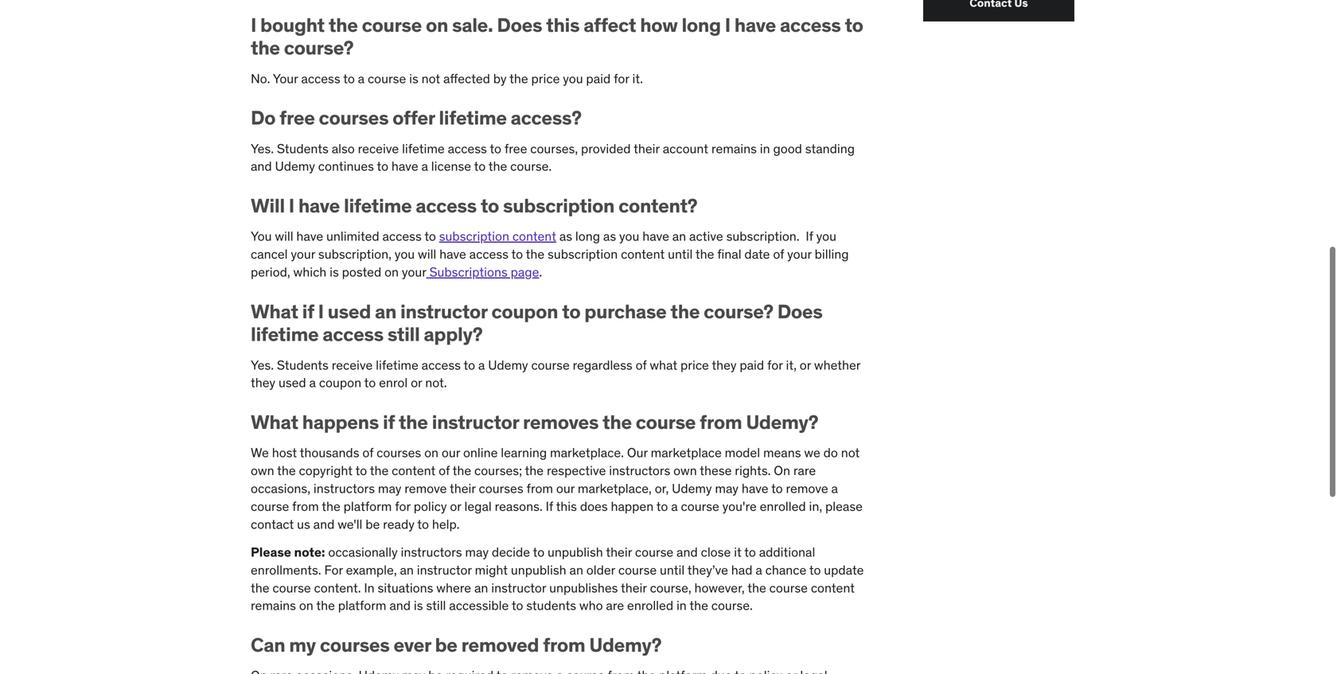 Task type: vqa. For each thing, say whether or not it's contained in the screenshot.
the as
yes



Task type: locate. For each thing, give the bounding box(es) containing it.
receive right also
[[358, 140, 399, 157]]

1 vertical spatial paid
[[740, 357, 764, 373]]

of inside yes. students receive lifetime access to a udemy course regardless of what price they paid for it, or whether they used a coupon to enrol or not.
[[636, 357, 647, 373]]

the down the however,
[[690, 598, 708, 614]]

the down host
[[277, 463, 296, 479]]

0 vertical spatial be
[[366, 516, 380, 532]]

on
[[426, 13, 448, 37], [385, 264, 399, 280], [424, 445, 439, 461], [299, 598, 313, 614]]

1 horizontal spatial course.
[[711, 598, 753, 614]]

course,
[[650, 580, 692, 596]]

does up it,
[[778, 300, 823, 324]]

price right 'what'
[[681, 357, 709, 373]]

1 horizontal spatial does
[[778, 300, 823, 324]]

free left courses,
[[505, 140, 527, 157]]

on left sale.
[[426, 13, 448, 37]]

is inside 'occasionally instructors may decide to unpublish their course and close it to additional enrollments. for example, an instructor might unpublish an older course until they've had a chance to update the course content. in situations where an instructor unpublishes their course, however, the course content remains on the platform and is still accessible to students who are enrolled in the course.'
[[414, 598, 423, 614]]

for up ready
[[395, 498, 411, 515]]

have inside yes. students also receive lifetime access to free courses, provided their account remains in good standing and udemy continues to have a license to the course.
[[392, 158, 418, 175]]

still
[[388, 323, 420, 346], [426, 598, 446, 614]]

a up the please
[[832, 480, 838, 497]]

0 vertical spatial or
[[800, 357, 811, 373]]

removed
[[461, 633, 539, 657]]

coupon inside what if i used an instructor coupon to purchase the course? does lifetime access still apply?
[[492, 300, 558, 324]]

students inside yes. students receive lifetime access to a udemy course regardless of what price they paid for it, or whether they used a coupon to enrol or not.
[[277, 357, 329, 373]]

2 vertical spatial or
[[450, 498, 461, 515]]

1 horizontal spatial free
[[505, 140, 527, 157]]

unpublish up older
[[548, 544, 603, 560]]

0 vertical spatial remains
[[712, 140, 757, 157]]

0 horizontal spatial price
[[531, 70, 560, 87]]

price inside yes. students receive lifetime access to a udemy course regardless of what price they paid for it, or whether they used a coupon to enrol or not.
[[681, 357, 709, 373]]

happens
[[302, 410, 379, 434]]

price up access?
[[531, 70, 560, 87]]

0 vertical spatial not
[[422, 70, 440, 87]]

content
[[513, 228, 556, 245], [621, 246, 665, 262], [392, 463, 436, 479], [811, 580, 855, 596]]

their up legal
[[450, 480, 476, 497]]

used inside yes. students receive lifetime access to a udemy course regardless of what price they paid for it, or whether they used a coupon to enrol or not.
[[279, 375, 306, 391]]

udemy?
[[746, 410, 819, 434], [589, 633, 662, 657]]

not
[[422, 70, 440, 87], [841, 445, 860, 461]]

of up policy
[[439, 463, 450, 479]]

lifetime inside yes. students receive lifetime access to a udemy course regardless of what price they paid for it, or whether they used a coupon to enrol or not.
[[376, 357, 419, 373]]

license
[[431, 158, 471, 175]]

1 horizontal spatial remains
[[712, 140, 757, 157]]

1 vertical spatial what
[[251, 410, 298, 434]]

the up we'll
[[322, 498, 341, 515]]

to
[[845, 13, 864, 37], [343, 70, 355, 87], [490, 140, 502, 157], [377, 158, 389, 175], [474, 158, 486, 175], [481, 194, 499, 218], [425, 228, 436, 245], [511, 246, 523, 262], [562, 300, 581, 324], [464, 357, 475, 373], [364, 375, 376, 391], [356, 463, 367, 479], [771, 480, 783, 497], [657, 498, 668, 515], [417, 516, 429, 532], [533, 544, 545, 560], [745, 544, 756, 560], [809, 562, 821, 578], [512, 598, 523, 614]]

2 students from the top
[[277, 357, 329, 373]]

of inside as long as you have an active subscription.  if you cancel your subscription, you will have access to the subscription content until the final date of your billing period, which is posted on your
[[773, 246, 784, 262]]

you
[[563, 70, 583, 87], [619, 228, 640, 245], [816, 228, 837, 245], [395, 246, 415, 262]]

2 horizontal spatial for
[[767, 357, 783, 373]]

1 horizontal spatial if
[[806, 228, 813, 245]]

until down active
[[668, 246, 693, 262]]

platform up we'll
[[344, 498, 392, 515]]

1 vertical spatial this
[[556, 498, 577, 515]]

0 vertical spatial in
[[760, 140, 770, 157]]

0 horizontal spatial own
[[251, 463, 274, 479]]

0 horizontal spatial remove
[[405, 480, 447, 497]]

0 vertical spatial free
[[280, 106, 315, 130]]

yes. for yes. students also receive lifetime access to free courses, provided their account remains in good standing and udemy continues to have a license to the course.
[[251, 140, 274, 157]]

their left account on the top
[[634, 140, 660, 157]]

unpublish down decide
[[511, 562, 567, 578]]

yes. inside yes. students receive lifetime access to a udemy course regardless of what price they paid for it, or whether they used a coupon to enrol or not.
[[251, 357, 274, 373]]

students for receive
[[277, 357, 329, 373]]

1 horizontal spatial not
[[841, 445, 860, 461]]

0 horizontal spatial udemy
[[275, 158, 315, 175]]

yes. for yes. students receive lifetime access to a udemy course regardless of what price they paid for it, or whether they used a coupon to enrol or not.
[[251, 357, 274, 373]]

to inside i bought the course on sale. does this affect how long i have access to the course?
[[845, 13, 864, 37]]

the down active
[[696, 246, 714, 262]]

course up 'no. your access to a course is not affected by the price you paid for it.'
[[362, 13, 422, 37]]

have
[[735, 13, 776, 37], [392, 158, 418, 175], [298, 194, 340, 218], [296, 228, 323, 245], [643, 228, 669, 245], [440, 246, 466, 262], [742, 480, 769, 497]]

does inside i bought the course on sale. does this affect how long i have access to the course?
[[497, 13, 542, 37]]

course? down final
[[704, 300, 774, 324]]

also
[[332, 140, 355, 157]]

what up host
[[251, 410, 298, 434]]

0 vertical spatial if
[[806, 228, 813, 245]]

their inside courses on our online learning marketplace. our marketplace model means we do not own the copyright to the content of the courses; the respective instructors own these rights. on rare occasions, instructors may remove their courses from our marketplace, or, udemy may have to remove a course from the platform for policy or legal reasons. if this does happen to a course you're enrolled in, please contact us and we'll be ready to help.
[[450, 480, 476, 497]]

1 vertical spatial students
[[277, 357, 329, 373]]

if down which
[[302, 300, 314, 324]]

2 as from the left
[[603, 228, 616, 245]]

i inside what if i used an instructor coupon to purchase the course? does lifetime access still apply?
[[318, 300, 324, 324]]

0 horizontal spatial be
[[366, 516, 380, 532]]

lifetime inside what if i used an instructor coupon to purchase the course? does lifetime access still apply?
[[251, 323, 319, 346]]

subscription
[[503, 194, 615, 218], [439, 228, 509, 245], [548, 246, 618, 262]]

a up do free courses offer lifetime access?
[[358, 70, 365, 87]]

their up are
[[621, 580, 647, 596]]

2 vertical spatial instructors
[[401, 544, 462, 560]]

help.
[[432, 516, 460, 532]]

on up my
[[299, 598, 313, 614]]

courses right my
[[320, 633, 390, 657]]

used inside what if i used an instructor coupon to purchase the course? does lifetime access still apply?
[[328, 300, 371, 324]]

model
[[725, 445, 760, 461]]

coupon
[[492, 300, 558, 324], [319, 375, 362, 391]]

subscription up purchase
[[548, 246, 618, 262]]

what inside what if i used an instructor coupon to purchase the course? does lifetime access still apply?
[[251, 300, 298, 324]]

0 horizontal spatial if
[[302, 300, 314, 324]]

udemy down these
[[672, 480, 712, 497]]

1 vertical spatial platform
[[338, 598, 387, 614]]

students for also
[[277, 140, 329, 157]]

access inside yes. students receive lifetime access to a udemy course regardless of what price they paid for it, or whether they used a coupon to enrol or not.
[[422, 357, 461, 373]]

0 vertical spatial yes.
[[251, 140, 274, 157]]

1 horizontal spatial course?
[[704, 300, 774, 324]]

course down enrollments.
[[273, 580, 311, 596]]

our
[[442, 445, 460, 461], [556, 480, 575, 497]]

is up offer on the top left of the page
[[409, 70, 419, 87]]

paid inside yes. students receive lifetime access to a udemy course regardless of what price they paid for it, or whether they used a coupon to enrol or not.
[[740, 357, 764, 373]]

instructors
[[609, 463, 671, 479], [314, 480, 375, 497], [401, 544, 462, 560]]

offer
[[393, 106, 435, 130]]

in inside 'occasionally instructors may decide to unpublish their course and close it to additional enrollments. for example, an instructor might unpublish an older course until they've had a chance to update the course content. in situations where an instructor unpublishes their course, however, the course content remains on the platform and is still accessible to students who are enrolled in the course.'
[[677, 598, 687, 614]]

1 horizontal spatial our
[[556, 480, 575, 497]]

subscriptions page .
[[426, 264, 542, 280]]

for left it.
[[614, 70, 629, 87]]

1 vertical spatial receive
[[332, 357, 373, 373]]

1 vertical spatial instructors
[[314, 480, 375, 497]]

the up will i have lifetime access to subscription content?
[[489, 158, 507, 175]]

what happens if the instructor removes the course from udemy?
[[251, 410, 819, 434]]

1 yes. from the top
[[251, 140, 274, 157]]

i
[[251, 13, 256, 37], [725, 13, 731, 37], [289, 194, 294, 218], [318, 300, 324, 324]]

date
[[745, 246, 770, 262]]

i bought the course on sale. does this affect how long i have access to the course?
[[251, 13, 864, 60]]

close
[[701, 544, 731, 560]]

lifetime up enrol
[[376, 357, 419, 373]]

1 vertical spatial free
[[505, 140, 527, 157]]

students inside yes. students also receive lifetime access to free courses, provided their account remains in good standing and udemy continues to have a license to the course.
[[277, 140, 329, 157]]

on left online
[[424, 445, 439, 461]]

or inside courses on our online learning marketplace. our marketplace model means we do not own the copyright to the content of the courses; the respective instructors own these rights. on rare occasions, instructors may remove their courses from our marketplace, or, udemy may have to remove a course from the platform for policy or legal reasons. if this does happen to a course you're enrolled in, please contact us and we'll be ready to help.
[[450, 498, 461, 515]]

0 vertical spatial our
[[442, 445, 460, 461]]

students left also
[[277, 140, 329, 157]]

2 vertical spatial is
[[414, 598, 423, 614]]

2 vertical spatial for
[[395, 498, 411, 515]]

1 horizontal spatial instructors
[[401, 544, 462, 560]]

they right 'what'
[[712, 357, 737, 373]]

1 vertical spatial subscription
[[439, 228, 509, 245]]

from down the students on the left
[[543, 633, 585, 657]]

0 horizontal spatial paid
[[586, 70, 611, 87]]

course?
[[284, 36, 354, 60], [704, 300, 774, 324]]

will
[[275, 228, 293, 245], [418, 246, 436, 262]]

final
[[718, 246, 742, 262]]

not left affected
[[422, 70, 440, 87]]

you down content?
[[619, 228, 640, 245]]

0 vertical spatial udemy?
[[746, 410, 819, 434]]

subscription for content?
[[503, 194, 615, 218]]

0 vertical spatial platform
[[344, 498, 392, 515]]

1 vertical spatial course?
[[704, 300, 774, 324]]

does inside what if i used an instructor coupon to purchase the course? does lifetime access still apply?
[[778, 300, 823, 324]]

is right which
[[330, 264, 339, 280]]

my
[[289, 633, 316, 657]]

is inside as long as you have an active subscription.  if you cancel your subscription, you will have access to the subscription content until the final date of your billing period, which is posted on your
[[330, 264, 339, 280]]

0 horizontal spatial will
[[275, 228, 293, 245]]

udemy? down are
[[589, 633, 662, 657]]

unpublish
[[548, 544, 603, 560], [511, 562, 567, 578]]

0 vertical spatial used
[[328, 300, 371, 324]]

0 vertical spatial until
[[668, 246, 693, 262]]

lifetime down do free courses offer lifetime access?
[[402, 140, 445, 157]]

1 what from the top
[[251, 300, 298, 324]]

1 vertical spatial will
[[418, 246, 436, 262]]

be
[[366, 516, 380, 532], [435, 633, 457, 657]]

the down enrollments.
[[251, 580, 270, 596]]

1 vertical spatial does
[[778, 300, 823, 324]]

how
[[640, 13, 678, 37]]

1 vertical spatial until
[[660, 562, 685, 578]]

remains right account on the top
[[712, 140, 757, 157]]

marketplace.
[[550, 445, 624, 461]]

2 own from the left
[[674, 463, 697, 479]]

1 vertical spatial they
[[251, 375, 276, 391]]

by
[[493, 70, 507, 87]]

what
[[650, 357, 678, 373]]

please
[[826, 498, 863, 515]]

courses,
[[530, 140, 578, 157]]

2 yes. from the top
[[251, 357, 274, 373]]

2 vertical spatial subscription
[[548, 246, 618, 262]]

1 horizontal spatial may
[[465, 544, 489, 560]]

long inside as long as you have an active subscription.  if you cancel your subscription, you will have access to the subscription content until the final date of your billing period, which is posted on your
[[576, 228, 600, 245]]

course? inside what if i used an instructor coupon to purchase the course? does lifetime access still apply?
[[704, 300, 774, 324]]

or up help.
[[450, 498, 461, 515]]

receive inside yes. students also receive lifetime access to free courses, provided their account remains in good standing and udemy continues to have a license to the course.
[[358, 140, 399, 157]]

on right posted
[[385, 264, 399, 280]]

thousands
[[300, 445, 359, 461]]

means
[[763, 445, 801, 461]]

not right do
[[841, 445, 860, 461]]

still up enrol
[[388, 323, 420, 346]]

an
[[673, 228, 686, 245], [375, 300, 396, 324], [400, 562, 414, 578], [570, 562, 583, 578], [474, 580, 488, 596]]

a inside yes. students also receive lifetime access to free courses, provided their account remains in good standing and udemy continues to have a license to the course.
[[422, 158, 428, 175]]

as
[[560, 228, 572, 245], [603, 228, 616, 245]]

or left not.
[[411, 375, 422, 391]]

content inside courses on our online learning marketplace. our marketplace model means we do not own the copyright to the content of the courses; the respective instructors own these rights. on rare occasions, instructors may remove their courses from our marketplace, or, udemy may have to remove a course from the platform for policy or legal reasons. if this does happen to a course you're enrolled in, please contact us and we'll be ready to help.
[[392, 463, 436, 479]]

update
[[824, 562, 864, 578]]

still inside what if i used an instructor coupon to purchase the course? does lifetime access still apply?
[[388, 323, 420, 346]]

1 horizontal spatial still
[[426, 598, 446, 614]]

may inside 'occasionally instructors may decide to unpublish their course and close it to additional enrollments. for example, an instructor might unpublish an older course until they've had a chance to update the course content. in situations where an instructor unpublishes their course, however, the course content remains on the platform and is still accessible to students who are enrolled in the course.'
[[465, 544, 489, 560]]

1 horizontal spatial will
[[418, 246, 436, 262]]

as up purchase
[[603, 228, 616, 245]]

enrolled down 'course,'
[[627, 598, 674, 614]]

course? inside i bought the course on sale. does this affect how long i have access to the course?
[[284, 36, 354, 60]]

yes. inside yes. students also receive lifetime access to free courses, provided their account remains in good standing and udemy continues to have a license to the course.
[[251, 140, 274, 157]]

instructor up online
[[432, 410, 519, 434]]

course. down courses,
[[510, 158, 552, 175]]

they up 'we'
[[251, 375, 276, 391]]

which
[[293, 264, 327, 280]]

0 horizontal spatial coupon
[[319, 375, 362, 391]]

remains
[[712, 140, 757, 157], [251, 598, 296, 614]]

own down 'we'
[[251, 463, 274, 479]]

content inside as long as you have an active subscription.  if you cancel your subscription, you will have access to the subscription content until the final date of your billing period, which is posted on your
[[621, 246, 665, 262]]

an left active
[[673, 228, 686, 245]]

the down 'learning' at the left bottom of the page
[[525, 463, 544, 479]]

what
[[251, 300, 298, 324], [251, 410, 298, 434]]

2 horizontal spatial your
[[787, 246, 812, 262]]

enrolled
[[760, 498, 806, 515], [627, 598, 674, 614]]

0 horizontal spatial enrolled
[[627, 598, 674, 614]]

2 horizontal spatial may
[[715, 480, 739, 497]]

still down where
[[426, 598, 446, 614]]

what down period, in the left top of the page
[[251, 300, 298, 324]]

1 horizontal spatial they
[[712, 357, 737, 373]]

to inside as long as you have an active subscription.  if you cancel your subscription, you will have access to the subscription content until the final date of your billing period, which is posted on your
[[511, 246, 523, 262]]

remains inside yes. students also receive lifetime access to free courses, provided their account remains in good standing and udemy continues to have a license to the course.
[[712, 140, 757, 157]]

will right you
[[275, 228, 293, 245]]

access
[[780, 13, 841, 37], [301, 70, 340, 87], [448, 140, 487, 157], [416, 194, 477, 218], [383, 228, 422, 245], [469, 246, 509, 262], [323, 323, 384, 346], [422, 357, 461, 373]]

free right do
[[280, 106, 315, 130]]

does
[[497, 13, 542, 37], [778, 300, 823, 324]]

udemy inside courses on our online learning marketplace. our marketplace model means we do not own the copyright to the content of the courses; the respective instructors own these rights. on rare occasions, instructors may remove their courses from our marketplace, or, udemy may have to remove a course from the platform for policy or legal reasons. if this does happen to a course you're enrolled in, please contact us and we'll be ready to help.
[[672, 480, 712, 497]]

students up happens at the left bottom
[[277, 357, 329, 373]]

long inside i bought the course on sale. does this affect how long i have access to the course?
[[682, 13, 721, 37]]

course up 'course,'
[[635, 544, 674, 560]]

be right we'll
[[366, 516, 380, 532]]

yes. students receive lifetime access to a udemy course regardless of what price they paid for it, or whether they used a coupon to enrol or not.
[[251, 357, 861, 391]]

had
[[731, 562, 753, 578]]

of
[[773, 246, 784, 262], [636, 357, 647, 373], [363, 445, 374, 461], [439, 463, 450, 479]]

for left it,
[[767, 357, 783, 373]]

0 vertical spatial enrolled
[[760, 498, 806, 515]]

0 vertical spatial for
[[614, 70, 629, 87]]

0 horizontal spatial if
[[546, 498, 553, 515]]

1 vertical spatial is
[[330, 264, 339, 280]]

1 horizontal spatial remove
[[786, 480, 828, 497]]

of right thousands
[[363, 445, 374, 461]]

and down situations
[[390, 598, 411, 614]]

they
[[712, 357, 737, 373], [251, 375, 276, 391]]

0 horizontal spatial free
[[280, 106, 315, 130]]

0 vertical spatial course.
[[510, 158, 552, 175]]

1 horizontal spatial price
[[681, 357, 709, 373]]

if inside what if i used an instructor coupon to purchase the course? does lifetime access still apply?
[[302, 300, 314, 324]]

until inside 'occasionally instructors may decide to unpublish their course and close it to additional enrollments. for example, an instructor might unpublish an older course until they've had a chance to update the course content. in situations where an instructor unpublishes their course, however, the course content remains on the platform and is still accessible to students who are enrolled in the course.'
[[660, 562, 685, 578]]

1 horizontal spatial long
[[682, 13, 721, 37]]

0 vertical spatial subscription
[[503, 194, 615, 218]]

0 horizontal spatial or
[[411, 375, 422, 391]]

the right bought
[[329, 13, 358, 37]]

2 horizontal spatial instructors
[[609, 463, 671, 479]]

not inside courses on our online learning marketplace. our marketplace model means we do not own the copyright to the content of the courses; the respective instructors own these rights. on rare occasions, instructors may remove their courses from our marketplace, or, udemy may have to remove a course from the platform for policy or legal reasons. if this does happen to a course you're enrolled in, please contact us and we'll be ready to help.
[[841, 445, 860, 461]]

1 vertical spatial if
[[383, 410, 395, 434]]

1 vertical spatial remains
[[251, 598, 296, 614]]

enrolled inside courses on our online learning marketplace. our marketplace model means we do not own the copyright to the content of the courses; the respective instructors own these rights. on rare occasions, instructors may remove their courses from our marketplace, or, udemy may have to remove a course from the platform for policy or legal reasons. if this does happen to a course you're enrolled in, please contact us and we'll be ready to help.
[[760, 498, 806, 515]]

2 what from the top
[[251, 410, 298, 434]]

1 vertical spatial for
[[767, 357, 783, 373]]

platform down in
[[338, 598, 387, 614]]

0 horizontal spatial for
[[395, 498, 411, 515]]

from up reasons.
[[527, 480, 553, 497]]

0 vertical spatial does
[[497, 13, 542, 37]]

platform
[[344, 498, 392, 515], [338, 598, 387, 614]]

subscription down yes. students also receive lifetime access to free courses, provided their account remains in good standing and udemy continues to have a license to the course. on the top of the page
[[503, 194, 615, 218]]

subscription for content
[[439, 228, 509, 245]]

0 vertical spatial receive
[[358, 140, 399, 157]]

0 horizontal spatial remains
[[251, 598, 296, 614]]

in down 'course,'
[[677, 598, 687, 614]]

1 vertical spatial enrolled
[[627, 598, 674, 614]]

1 own from the left
[[251, 463, 274, 479]]

remove down rare
[[786, 480, 828, 497]]

1 horizontal spatial paid
[[740, 357, 764, 373]]

course down what if i used an instructor coupon to purchase the course? does lifetime access still apply?
[[531, 357, 570, 373]]

the right "copyright"
[[370, 463, 389, 479]]

a down apply?
[[478, 357, 485, 373]]

course. inside 'occasionally instructors may decide to unpublish their course and close it to additional enrollments. for example, an instructor might unpublish an older course until they've had a chance to update the course content. in situations where an instructor unpublishes their course, however, the course content remains on the platform and is still accessible to students who are enrolled in the course.'
[[711, 598, 753, 614]]

0 vertical spatial udemy
[[275, 158, 315, 175]]

1 vertical spatial not
[[841, 445, 860, 461]]

your left billing
[[787, 246, 812, 262]]

course. down the however,
[[711, 598, 753, 614]]

please
[[251, 544, 291, 560]]

course? up your
[[284, 36, 354, 60]]

course inside i bought the course on sale. does this affect how long i have access to the course?
[[362, 13, 422, 37]]

your
[[273, 70, 298, 87]]

remains down enrollments.
[[251, 598, 296, 614]]

paid left it,
[[740, 357, 764, 373]]

1 horizontal spatial enrolled
[[760, 498, 806, 515]]

receive
[[358, 140, 399, 157], [332, 357, 373, 373]]

content up .
[[513, 228, 556, 245]]

1 vertical spatial if
[[546, 498, 553, 515]]

access inside as long as you have an active subscription.  if you cancel your subscription, you will have access to the subscription content until the final date of your billing period, which is posted on your
[[469, 246, 509, 262]]

it,
[[786, 357, 797, 373]]

1 students from the top
[[277, 140, 329, 157]]

1 remove from the left
[[405, 480, 447, 497]]

1 horizontal spatial udemy
[[488, 357, 528, 373]]

0 vertical spatial unpublish
[[548, 544, 603, 560]]

policy
[[414, 498, 447, 515]]

own down marketplace
[[674, 463, 697, 479]]

2 horizontal spatial udemy
[[672, 480, 712, 497]]

for
[[614, 70, 629, 87], [767, 357, 783, 373], [395, 498, 411, 515]]

1 vertical spatial course.
[[711, 598, 753, 614]]

billing
[[815, 246, 849, 262]]

0 horizontal spatial does
[[497, 13, 542, 37]]

courses
[[319, 106, 389, 130], [377, 445, 421, 461], [479, 480, 524, 497], [320, 633, 390, 657]]

can my courses ever be removed from udemy?
[[251, 633, 662, 657]]

course
[[362, 13, 422, 37], [368, 70, 406, 87], [531, 357, 570, 373], [636, 410, 696, 434], [251, 498, 289, 515], [681, 498, 720, 515], [635, 544, 674, 560], [618, 562, 657, 578], [273, 580, 311, 596], [770, 580, 808, 596]]

1 vertical spatial udemy
[[488, 357, 528, 373]]

an inside what if i used an instructor coupon to purchase the course? does lifetime access still apply?
[[375, 300, 396, 324]]

1 vertical spatial be
[[435, 633, 457, 657]]



Task type: describe. For each thing, give the bounding box(es) containing it.
happen
[[611, 498, 654, 515]]

subscriptions page link
[[426, 264, 539, 280]]

course right older
[[618, 562, 657, 578]]

1 horizontal spatial if
[[383, 410, 395, 434]]

page
[[511, 264, 539, 280]]

it
[[734, 544, 742, 560]]

marketplace,
[[578, 480, 652, 497]]

you up billing
[[816, 228, 837, 245]]

on inside courses on our online learning marketplace. our marketplace model means we do not own the copyright to the content of the courses; the respective instructors own these rights. on rare occasions, instructors may remove their courses from our marketplace, or, udemy may have to remove a course from the platform for policy or legal reasons. if this does happen to a course you're enrolled in, please contact us and we'll be ready to help.
[[424, 445, 439, 461]]

an up unpublishes
[[570, 562, 583, 578]]

1 horizontal spatial udemy?
[[746, 410, 819, 434]]

who
[[579, 598, 603, 614]]

access inside yes. students also receive lifetime access to free courses, provided their account remains in good standing and udemy continues to have a license to the course.
[[448, 140, 487, 157]]

the up our
[[603, 410, 632, 434]]

standing
[[805, 140, 855, 157]]

a right happen
[[671, 498, 678, 515]]

occasionally instructors may decide to unpublish their course and close it to additional enrollments. for example, an instructor might unpublish an older course until they've had a chance to update the course content. in situations where an instructor unpublishes their course, however, the course content remains on the platform and is still accessible to students who are enrolled in the course.
[[251, 544, 864, 614]]

do
[[824, 445, 838, 461]]

you down i bought the course on sale. does this affect how long i have access to the course?
[[563, 70, 583, 87]]

sale.
[[452, 13, 493, 37]]

in,
[[809, 498, 823, 515]]

for inside yes. students receive lifetime access to a udemy course regardless of what price they paid for it, or whether they used a coupon to enrol or not.
[[767, 357, 783, 373]]

are
[[606, 598, 624, 614]]

and inside courses on our online learning marketplace. our marketplace model means we do not own the copyright to the content of the courses; the respective instructors own these rights. on rare occasions, instructors may remove their courses from our marketplace, or, udemy may have to remove a course from the platform for policy or legal reasons. if this does happen to a course you're enrolled in, please contact us and we'll be ready to help.
[[313, 516, 335, 532]]

lifetime inside yes. students also receive lifetime access to free courses, provided their account remains in good standing and udemy continues to have a license to the course.
[[402, 140, 445, 157]]

affected
[[443, 70, 490, 87]]

0 vertical spatial will
[[275, 228, 293, 245]]

will inside as long as you have an active subscription.  if you cancel your subscription, you will have access to the subscription content until the final date of your billing period, which is posted on your
[[418, 246, 436, 262]]

.
[[539, 264, 542, 280]]

from up model at the bottom of page
[[700, 410, 742, 434]]

or,
[[655, 480, 669, 497]]

you down 'you will have unlimited access to subscription content'
[[395, 246, 415, 262]]

1 horizontal spatial be
[[435, 633, 457, 657]]

instructor up where
[[417, 562, 472, 578]]

situations
[[378, 580, 433, 596]]

1 vertical spatial our
[[556, 480, 575, 497]]

the down content. at the bottom left
[[316, 598, 335, 614]]

in inside yes. students also receive lifetime access to free courses, provided their account remains in good standing and udemy continues to have a license to the course.
[[760, 140, 770, 157]]

however,
[[695, 580, 745, 596]]

from up us at the bottom left
[[292, 498, 319, 515]]

chance
[[766, 562, 807, 578]]

1 vertical spatial or
[[411, 375, 422, 391]]

1 vertical spatial unpublish
[[511, 562, 567, 578]]

account
[[663, 140, 709, 157]]

rights.
[[735, 463, 771, 479]]

content.
[[314, 580, 361, 596]]

platform inside 'occasionally instructors may decide to unpublish their course and close it to additional enrollments. for example, an instructor might unpublish an older course until they've had a chance to update the course content. in situations where an instructor unpublishes their course, however, the course content remains on the platform and is still accessible to students who are enrolled in the course.'
[[338, 598, 387, 614]]

access?
[[511, 106, 582, 130]]

the down online
[[453, 463, 471, 479]]

have inside i bought the course on sale. does this affect how long i have access to the course?
[[735, 13, 776, 37]]

ready
[[383, 516, 415, 532]]

0 horizontal spatial not
[[422, 70, 440, 87]]

course up offer on the top left of the page
[[368, 70, 406, 87]]

an up situations
[[400, 562, 414, 578]]

0 horizontal spatial udemy?
[[589, 633, 662, 657]]

subscription content link
[[439, 228, 556, 245]]

ever
[[394, 633, 431, 657]]

be inside courses on our online learning marketplace. our marketplace model means we do not own the copyright to the content of the courses; the respective instructors own these rights. on rare occasions, instructors may remove their courses from our marketplace, or, udemy may have to remove a course from the platform for policy or legal reasons. if this does happen to a course you're enrolled in, please contact us and we'll be ready to help.
[[366, 516, 380, 532]]

what for what happens if the instructor removes the course from udemy?
[[251, 410, 298, 434]]

do
[[251, 106, 276, 130]]

no. your access to a course is not affected by the price you paid for it.
[[251, 70, 643, 87]]

and up they've
[[677, 544, 698, 560]]

of inside courses on our online learning marketplace. our marketplace model means we do not own the copyright to the content of the courses; the respective instructors own these rights. on rare occasions, instructors may remove their courses from our marketplace, or, udemy may have to remove a course from the platform for policy or legal reasons. if this does happen to a course you're enrolled in, please contact us and we'll be ready to help.
[[439, 463, 450, 479]]

courses on our online learning marketplace. our marketplace model means we do not own the copyright to the content of the courses; the respective instructors own these rights. on rare occasions, instructors may remove their courses from our marketplace, or, udemy may have to remove a course from the platform for policy or legal reasons. if this does happen to a course you're enrolled in, please contact us and we'll be ready to help.
[[251, 445, 863, 532]]

the down enrol
[[399, 410, 428, 434]]

a up happens at the left bottom
[[309, 375, 316, 391]]

on inside i bought the course on sale. does this affect how long i have access to the course?
[[426, 13, 448, 37]]

to inside what if i used an instructor coupon to purchase the course? does lifetime access still apply?
[[562, 300, 581, 324]]

the down had
[[748, 580, 766, 596]]

might
[[475, 562, 508, 578]]

i right will
[[289, 194, 294, 218]]

their inside yes. students also receive lifetime access to free courses, provided their account remains in good standing and udemy continues to have a license to the course.
[[634, 140, 660, 157]]

reasons.
[[495, 498, 543, 515]]

you will have unlimited access to subscription content
[[251, 228, 556, 245]]

content inside 'occasionally instructors may decide to unpublish their course and close it to additional enrollments. for example, an instructor might unpublish an older course until they've had a chance to update the course content. in situations where an instructor unpublishes their course, however, the course content remains on the platform and is still accessible to students who are enrolled in the course.'
[[811, 580, 855, 596]]

occasionally
[[328, 544, 398, 560]]

marketplace
[[651, 445, 722, 461]]

additional
[[759, 544, 815, 560]]

lifetime down affected
[[439, 106, 507, 130]]

you
[[251, 228, 272, 245]]

lifetime up unlimited
[[344, 194, 412, 218]]

occasions,
[[251, 480, 311, 497]]

we host thousands of
[[251, 445, 377, 461]]

course inside yes. students receive lifetime access to a udemy course regardless of what price they paid for it, or whether they used a coupon to enrol or not.
[[531, 357, 570, 373]]

the up no.
[[251, 36, 280, 60]]

and inside yes. students also receive lifetime access to free courses, provided their account remains in good standing and udemy continues to have a license to the course.
[[251, 158, 272, 175]]

enrolled inside 'occasionally instructors may decide to unpublish their course and close it to additional enrollments. for example, an instructor might unpublish an older course until they've had a chance to update the course content. in situations where an instructor unpublishes their course, however, the course content remains on the platform and is still accessible to students who are enrolled in the course.'
[[627, 598, 674, 614]]

0 vertical spatial is
[[409, 70, 419, 87]]

we
[[251, 445, 269, 461]]

will i have lifetime access to subscription content?
[[251, 194, 702, 218]]

course down chance in the bottom of the page
[[770, 580, 808, 596]]

do free courses offer lifetime access?
[[251, 106, 582, 130]]

if inside courses on our online learning marketplace. our marketplace model means we do not own the copyright to the content of the courses; the respective instructors own these rights. on rare occasions, instructors may remove their courses from our marketplace, or, udemy may have to remove a course from the platform for policy or legal reasons. if this does happen to a course you're enrolled in, please contact us and we'll be ready to help.
[[546, 498, 553, 515]]

posted
[[342, 264, 381, 280]]

0 horizontal spatial may
[[378, 480, 402, 497]]

what for what if i used an instructor coupon to purchase the course? does lifetime access still apply?
[[251, 300, 298, 324]]

instructor down might
[[491, 580, 546, 596]]

courses up also
[[319, 106, 389, 130]]

period,
[[251, 264, 290, 280]]

2 horizontal spatial or
[[800, 357, 811, 373]]

coupon inside yes. students receive lifetime access to a udemy course regardless of what price they paid for it, or whether they used a coupon to enrol or not.
[[319, 375, 362, 391]]

these
[[700, 463, 732, 479]]

we'll
[[338, 516, 363, 532]]

for inside courses on our online learning marketplace. our marketplace model means we do not own the copyright to the content of the courses; the respective instructors own these rights. on rare occasions, instructors may remove their courses from our marketplace, or, udemy may have to remove a course from the platform for policy or legal reasons. if this does happen to a course you're enrolled in, please contact us and we'll be ready to help.
[[395, 498, 411, 515]]

a inside 'occasionally instructors may decide to unpublish their course and close it to additional enrollments. for example, an instructor might unpublish an older course until they've had a chance to update the course content. in situations where an instructor unpublishes their course, however, the course content remains on the platform and is still accessible to students who are enrolled in the course.'
[[756, 562, 762, 578]]

an inside as long as you have an active subscription.  if you cancel your subscription, you will have access to the subscription content until the final date of your billing period, which is posted on your
[[673, 228, 686, 245]]

receive inside yes. students receive lifetime access to a udemy course regardless of what price they paid for it, or whether they used a coupon to enrol or not.
[[332, 357, 373, 373]]

course up contact
[[251, 498, 289, 515]]

instructor inside what if i used an instructor coupon to purchase the course? does lifetime access still apply?
[[400, 300, 488, 324]]

instructors inside 'occasionally instructors may decide to unpublish their course and close it to additional enrollments. for example, an instructor might unpublish an older course until they've had a chance to update the course content. in situations where an instructor unpublishes their course, however, the course content remains on the platform and is still accessible to students who are enrolled in the course.'
[[401, 544, 462, 560]]

this inside courses on our online learning marketplace. our marketplace model means we do not own the copyright to the content of the courses; the respective instructors own these rights. on rare occasions, instructors may remove their courses from our marketplace, or, udemy may have to remove a course from the platform for policy or legal reasons. if this does happen to a course you're enrolled in, please contact us and we'll be ready to help.
[[556, 498, 577, 515]]

have inside courses on our online learning marketplace. our marketplace model means we do not own the copyright to the content of the courses; the respective instructors own these rights. on rare occasions, instructors may remove their courses from our marketplace, or, udemy may have to remove a course from the platform for policy or legal reasons. if this does happen to a course you're enrolled in, please contact us and we'll be ready to help.
[[742, 480, 769, 497]]

course down these
[[681, 498, 720, 515]]

removes
[[523, 410, 599, 434]]

1 as from the left
[[560, 228, 572, 245]]

example,
[[346, 562, 397, 578]]

for
[[324, 562, 343, 578]]

courses up policy
[[377, 445, 421, 461]]

on inside as long as you have an active subscription.  if you cancel your subscription, you will have access to the subscription content until the final date of your billing period, which is posted on your
[[385, 264, 399, 280]]

learning
[[501, 445, 547, 461]]

respective
[[547, 463, 606, 479]]

udemy inside yes. students receive lifetime access to a udemy course regardless of what price they paid for it, or whether they used a coupon to enrol or not.
[[488, 357, 528, 373]]

subscriptions
[[429, 264, 508, 280]]

courses down courses;
[[479, 480, 524, 497]]

unlimited
[[326, 228, 379, 245]]

rare
[[794, 463, 816, 479]]

free inside yes. students also receive lifetime access to free courses, provided their account remains in good standing and udemy continues to have a license to the course.
[[505, 140, 527, 157]]

subscription,
[[318, 246, 392, 262]]

contact
[[251, 516, 294, 532]]

access inside i bought the course on sale. does this affect how long i have access to the course?
[[780, 13, 841, 37]]

this inside i bought the course on sale. does this affect how long i have access to the course?
[[546, 13, 580, 37]]

copyright
[[299, 463, 353, 479]]

1 horizontal spatial your
[[402, 264, 426, 280]]

0 horizontal spatial they
[[251, 375, 276, 391]]

they've
[[688, 562, 728, 578]]

good
[[773, 140, 802, 157]]

the inside yes. students also receive lifetime access to free courses, provided their account remains in good standing and udemy continues to have a license to the course.
[[489, 158, 507, 175]]

0 horizontal spatial our
[[442, 445, 460, 461]]

will
[[251, 194, 285, 218]]

access inside what if i used an instructor coupon to purchase the course? does lifetime access still apply?
[[323, 323, 384, 346]]

not.
[[425, 375, 447, 391]]

if inside as long as you have an active subscription.  if you cancel your subscription, you will have access to the subscription content until the final date of your billing period, which is posted on your
[[806, 228, 813, 245]]

until inside as long as you have an active subscription.  if you cancel your subscription, you will have access to the subscription content until the final date of your billing period, which is posted on your
[[668, 246, 693, 262]]

regardless
[[573, 357, 633, 373]]

the up .
[[526, 246, 545, 262]]

older
[[587, 562, 615, 578]]

affect
[[584, 13, 636, 37]]

where
[[436, 580, 471, 596]]

provided
[[581, 140, 631, 157]]

platform inside courses on our online learning marketplace. our marketplace model means we do not own the copyright to the content of the courses; the respective instructors own these rights. on rare occasions, instructors may remove their courses from our marketplace, or, udemy may have to remove a course from the platform for policy or legal reasons. if this does happen to a course you're enrolled in, please contact us and we'll be ready to help.
[[344, 498, 392, 515]]

courses;
[[474, 463, 522, 479]]

the inside what if i used an instructor coupon to purchase the course? does lifetime access still apply?
[[671, 300, 700, 324]]

continues
[[318, 158, 374, 175]]

legal
[[465, 498, 492, 515]]

0 horizontal spatial your
[[291, 246, 315, 262]]

enrollments.
[[251, 562, 321, 578]]

note:
[[294, 544, 325, 560]]

course. inside yes. students also receive lifetime access to free courses, provided their account remains in good standing and udemy continues to have a license to the course.
[[510, 158, 552, 175]]

apply?
[[424, 323, 483, 346]]

an up accessible
[[474, 580, 488, 596]]

still inside 'occasionally instructors may decide to unpublish their course and close it to additional enrollments. for example, an instructor might unpublish an older course until they've had a chance to update the course content. in situations where an instructor unpublishes their course, however, the course content remains on the platform and is still accessible to students who are enrolled in the course.'
[[426, 598, 446, 614]]

remains inside 'occasionally instructors may decide to unpublish their course and close it to additional enrollments. for example, an instructor might unpublish an older course until they've had a chance to update the course content. in situations where an instructor unpublishes their course, however, the course content remains on the platform and is still accessible to students who are enrolled in the course.'
[[251, 598, 296, 614]]

accessible
[[449, 598, 509, 614]]

i left bought
[[251, 13, 256, 37]]

please note:
[[251, 544, 325, 560]]

it.
[[633, 70, 643, 87]]

cancel
[[251, 246, 288, 262]]

enrol
[[379, 375, 408, 391]]

no.
[[251, 70, 270, 87]]

subscription inside as long as you have an active subscription.  if you cancel your subscription, you will have access to the subscription content until the final date of your billing period, which is posted on your
[[548, 246, 618, 262]]

2 remove from the left
[[786, 480, 828, 497]]

on inside 'occasionally instructors may decide to unpublish their course and close it to additional enrollments. for example, an instructor might unpublish an older course until they've had a chance to update the course content. in situations where an instructor unpublishes their course, however, the course content remains on the platform and is still accessible to students who are enrolled in the course.'
[[299, 598, 313, 614]]

course up marketplace
[[636, 410, 696, 434]]

whether
[[814, 357, 861, 373]]

their up older
[[606, 544, 632, 560]]

you're
[[723, 498, 757, 515]]

as long as you have an active subscription.  if you cancel your subscription, you will have access to the subscription content until the final date of your billing period, which is posted on your
[[251, 228, 849, 280]]

i right "how"
[[725, 13, 731, 37]]

yes. students also receive lifetime access to free courses, provided their account remains in good standing and udemy continues to have a license to the course.
[[251, 140, 855, 175]]

us
[[297, 516, 310, 532]]

udemy inside yes. students also receive lifetime access to free courses, provided their account remains in good standing and udemy continues to have a license to the course.
[[275, 158, 315, 175]]

the right the by on the top left
[[510, 70, 528, 87]]



